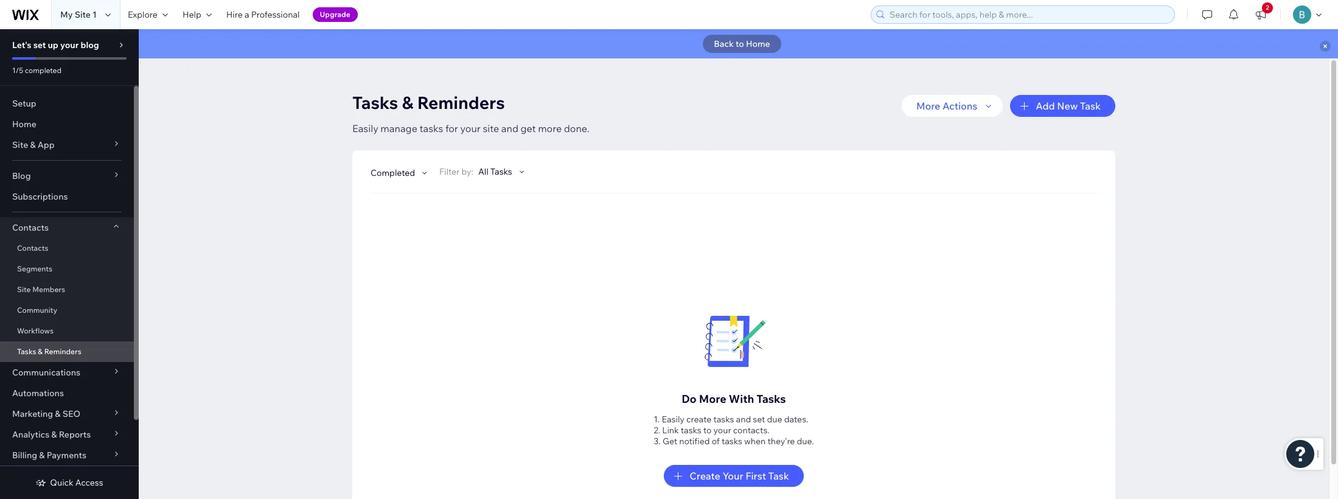 Task type: describe. For each thing, give the bounding box(es) containing it.
app
[[38, 139, 55, 150]]

tasks & reminders link
[[0, 341, 134, 362]]

marketing & seo
[[12, 408, 80, 419]]

workflows link
[[0, 321, 134, 341]]

contacts button
[[0, 217, 134, 238]]

help button
[[175, 0, 219, 29]]

task inside add new task button
[[1080, 100, 1101, 112]]

up
[[48, 40, 58, 51]]

all tasks
[[478, 166, 512, 177]]

my site 1
[[60, 9, 97, 20]]

0 vertical spatial site
[[75, 9, 91, 20]]

1/5 completed
[[12, 66, 61, 75]]

0 horizontal spatial more
[[699, 392, 727, 406]]

payments
[[47, 450, 86, 461]]

analytics
[[12, 429, 49, 440]]

actions
[[943, 100, 978, 112]]

0 vertical spatial reminders
[[417, 92, 505, 113]]

analytics & reports button
[[0, 424, 134, 445]]

add
[[1036, 100, 1055, 112]]

segments
[[17, 264, 52, 273]]

create
[[690, 470, 720, 482]]

blog button
[[0, 166, 134, 186]]

contacts for the contacts link
[[17, 243, 48, 253]]

site & app button
[[0, 134, 134, 155]]

due
[[767, 414, 782, 425]]

for
[[445, 122, 458, 134]]

access
[[75, 477, 103, 488]]

communications button
[[0, 362, 134, 383]]

reports
[[59, 429, 91, 440]]

Search for tools, apps, help & more... field
[[886, 6, 1171, 23]]

1 vertical spatial your
[[460, 122, 481, 134]]

tasks up manage
[[352, 92, 398, 113]]

tasks right link
[[681, 425, 702, 436]]

quick access
[[50, 477, 103, 488]]

your inside sidebar element
[[60, 40, 79, 51]]

2 button
[[1248, 0, 1274, 29]]

back to home
[[714, 38, 770, 49]]

communications
[[12, 367, 80, 378]]

hire
[[226, 9, 243, 20]]

sidebar element
[[0, 29, 139, 499]]

due.
[[797, 436, 814, 447]]

tasks up due
[[757, 392, 786, 406]]

segments link
[[0, 259, 134, 279]]

billing & payments
[[12, 450, 86, 461]]

home inside "link"
[[12, 119, 36, 130]]

contacts for contacts popup button
[[12, 222, 49, 233]]

& for billing & payments dropdown button
[[39, 450, 45, 461]]

create your first task button
[[664, 465, 804, 487]]

get
[[663, 436, 677, 447]]

filter by:
[[439, 166, 473, 177]]

let's
[[12, 40, 31, 51]]

do more with tasks
[[682, 392, 786, 406]]

filter
[[439, 166, 460, 177]]

2.
[[654, 425, 660, 436]]

billing & payments button
[[0, 445, 134, 466]]

home link
[[0, 114, 134, 134]]

your
[[723, 470, 743, 482]]

site & app
[[12, 139, 55, 150]]

quick access button
[[35, 477, 103, 488]]

upgrade
[[320, 10, 350, 19]]

0 horizontal spatial easily
[[352, 122, 378, 134]]

easily manage tasks for your site and get more done.
[[352, 122, 589, 134]]

all
[[478, 166, 488, 177]]

completed button
[[371, 167, 430, 178]]

analytics & reports
[[12, 429, 91, 440]]

help
[[182, 9, 201, 20]]

create your first task
[[690, 470, 789, 482]]

tasks inside sidebar element
[[17, 347, 36, 356]]

site for site & app
[[12, 139, 28, 150]]

subscriptions
[[12, 191, 68, 202]]

3.
[[654, 436, 661, 447]]

get
[[521, 122, 536, 134]]

& for tasks & reminders link
[[38, 347, 43, 356]]

community link
[[0, 300, 134, 321]]

site members link
[[0, 279, 134, 300]]

explore
[[128, 9, 158, 20]]

seo
[[62, 408, 80, 419]]

notified
[[679, 436, 710, 447]]

more inside 'button'
[[916, 100, 940, 112]]

a
[[245, 9, 249, 20]]

1. easily create tasks and set due dates. 2. link tasks to your contacts. 3. get notified of tasks when they're due.
[[654, 414, 814, 447]]

first
[[746, 470, 766, 482]]

1/5
[[12, 66, 23, 75]]

more actions button
[[902, 95, 1003, 117]]



Task type: locate. For each thing, give the bounding box(es) containing it.
home
[[746, 38, 770, 49], [12, 119, 36, 130]]

set
[[33, 40, 46, 51], [753, 414, 765, 425]]

0 vertical spatial and
[[501, 122, 518, 134]]

and inside 1. easily create tasks and set due dates. 2. link tasks to your contacts. 3. get notified of tasks when they're due.
[[736, 414, 751, 425]]

your right up at the left top of the page
[[60, 40, 79, 51]]

of
[[712, 436, 720, 447]]

more
[[916, 100, 940, 112], [699, 392, 727, 406]]

& left reports
[[51, 429, 57, 440]]

& left seo
[[55, 408, 61, 419]]

with
[[729, 392, 754, 406]]

to inside 1. easily create tasks and set due dates. 2. link tasks to your contacts. 3. get notified of tasks when they're due.
[[703, 425, 712, 436]]

1 vertical spatial set
[[753, 414, 765, 425]]

1 vertical spatial easily
[[662, 414, 685, 425]]

task right first
[[768, 470, 789, 482]]

easily inside 1. easily create tasks and set due dates. 2. link tasks to your contacts. 3. get notified of tasks when they're due.
[[662, 414, 685, 425]]

setup link
[[0, 93, 134, 114]]

site left 1
[[75, 9, 91, 20]]

task right new
[[1080, 100, 1101, 112]]

tasks & reminders up for
[[352, 92, 505, 113]]

1 vertical spatial tasks & reminders
[[17, 347, 81, 356]]

and
[[501, 122, 518, 134], [736, 414, 751, 425]]

& up manage
[[402, 92, 413, 113]]

add new task button
[[1010, 95, 1116, 117]]

set inside sidebar element
[[33, 40, 46, 51]]

contacts link
[[0, 238, 134, 259]]

your inside 1. easily create tasks and set due dates. 2. link tasks to your contacts. 3. get notified of tasks when they're due.
[[714, 425, 731, 436]]

1 vertical spatial contacts
[[17, 243, 48, 253]]

members
[[32, 285, 65, 294]]

tasks left for
[[420, 122, 443, 134]]

0 vertical spatial tasks & reminders
[[352, 92, 505, 113]]

reminders
[[417, 92, 505, 113], [44, 347, 81, 356]]

0 horizontal spatial your
[[60, 40, 79, 51]]

0 horizontal spatial set
[[33, 40, 46, 51]]

reminders down 'workflows' link at the bottom of page
[[44, 347, 81, 356]]

& for marketing & seo dropdown button
[[55, 408, 61, 419]]

1 horizontal spatial task
[[1080, 100, 1101, 112]]

when
[[744, 436, 766, 447]]

reminders inside sidebar element
[[44, 347, 81, 356]]

contacts down subscriptions
[[12, 222, 49, 233]]

more actions
[[916, 100, 978, 112]]

tasks & reminders up communications
[[17, 347, 81, 356]]

& left the app
[[30, 139, 36, 150]]

more left actions
[[916, 100, 940, 112]]

blog
[[12, 170, 31, 181]]

task inside create your first task button
[[768, 470, 789, 482]]

2 vertical spatial your
[[714, 425, 731, 436]]

easily left manage
[[352, 122, 378, 134]]

& for site & app dropdown button
[[30, 139, 36, 150]]

site
[[75, 9, 91, 20], [12, 139, 28, 150], [17, 285, 31, 294]]

automations
[[12, 388, 64, 399]]

1 horizontal spatial tasks & reminders
[[352, 92, 505, 113]]

1 vertical spatial site
[[12, 139, 28, 150]]

site for site members
[[17, 285, 31, 294]]

back to home button
[[703, 35, 781, 53]]

set inside 1. easily create tasks and set due dates. 2. link tasks to your contacts. 3. get notified of tasks when they're due.
[[753, 414, 765, 425]]

0 vertical spatial contacts
[[12, 222, 49, 233]]

site left the app
[[12, 139, 28, 150]]

to right back
[[736, 38, 744, 49]]

0 vertical spatial easily
[[352, 122, 378, 134]]

billing
[[12, 450, 37, 461]]

your
[[60, 40, 79, 51], [460, 122, 481, 134], [714, 425, 731, 436]]

workflows
[[17, 326, 54, 335]]

and down with
[[736, 414, 751, 425]]

all tasks button
[[478, 166, 527, 177]]

tasks down workflows
[[17, 347, 36, 356]]

1 vertical spatial task
[[768, 470, 789, 482]]

1 horizontal spatial more
[[916, 100, 940, 112]]

& right billing
[[39, 450, 45, 461]]

task
[[1080, 100, 1101, 112], [768, 470, 789, 482]]

subscriptions link
[[0, 186, 134, 207]]

setup
[[12, 98, 36, 109]]

1 vertical spatial home
[[12, 119, 36, 130]]

community
[[17, 306, 57, 315]]

site down segments
[[17, 285, 31, 294]]

1.
[[654, 414, 660, 425]]

quick
[[50, 477, 73, 488]]

my
[[60, 9, 73, 20]]

and left get
[[501, 122, 518, 134]]

marketing
[[12, 408, 53, 419]]

tasks
[[352, 92, 398, 113], [490, 166, 512, 177], [17, 347, 36, 356], [757, 392, 786, 406]]

done.
[[564, 122, 589, 134]]

create
[[687, 414, 712, 425]]

professional
[[251, 9, 300, 20]]

1 horizontal spatial to
[[736, 38, 744, 49]]

0 horizontal spatial task
[[768, 470, 789, 482]]

tasks right of
[[722, 436, 742, 447]]

0 horizontal spatial to
[[703, 425, 712, 436]]

by:
[[462, 166, 473, 177]]

1 horizontal spatial set
[[753, 414, 765, 425]]

1 horizontal spatial your
[[460, 122, 481, 134]]

completed
[[25, 66, 61, 75]]

let's set up your blog
[[12, 40, 99, 51]]

0 vertical spatial set
[[33, 40, 46, 51]]

tasks down the do more with tasks
[[714, 414, 734, 425]]

to left of
[[703, 425, 712, 436]]

set left due
[[753, 414, 765, 425]]

add new task
[[1036, 100, 1101, 112]]

back
[[714, 38, 734, 49]]

automations link
[[0, 383, 134, 403]]

0 horizontal spatial tasks & reminders
[[17, 347, 81, 356]]

contacts.
[[733, 425, 770, 436]]

hire a professional
[[226, 9, 300, 20]]

0 vertical spatial task
[[1080, 100, 1101, 112]]

more
[[538, 122, 562, 134]]

dates.
[[784, 414, 808, 425]]

1 horizontal spatial and
[[736, 414, 751, 425]]

home down setup
[[12, 119, 36, 130]]

1 vertical spatial reminders
[[44, 347, 81, 356]]

2 vertical spatial site
[[17, 285, 31, 294]]

upgrade button
[[313, 7, 358, 22]]

tasks & reminders
[[352, 92, 505, 113], [17, 347, 81, 356]]

1 vertical spatial and
[[736, 414, 751, 425]]

0 horizontal spatial home
[[12, 119, 36, 130]]

1 vertical spatial more
[[699, 392, 727, 406]]

set left up at the left top of the page
[[33, 40, 46, 51]]

marketing & seo button
[[0, 403, 134, 424]]

site inside dropdown button
[[12, 139, 28, 150]]

blog
[[81, 40, 99, 51]]

2 horizontal spatial your
[[714, 425, 731, 436]]

0 vertical spatial more
[[916, 100, 940, 112]]

contacts
[[12, 222, 49, 233], [17, 243, 48, 253]]

contacts inside popup button
[[12, 222, 49, 233]]

site members
[[17, 285, 65, 294]]

0 vertical spatial your
[[60, 40, 79, 51]]

home right back
[[746, 38, 770, 49]]

your right create
[[714, 425, 731, 436]]

site inside "link"
[[17, 285, 31, 294]]

1 horizontal spatial easily
[[662, 414, 685, 425]]

back to home alert
[[139, 29, 1338, 58]]

&
[[402, 92, 413, 113], [30, 139, 36, 150], [38, 347, 43, 356], [55, 408, 61, 419], [51, 429, 57, 440], [39, 450, 45, 461]]

1 horizontal spatial reminders
[[417, 92, 505, 113]]

hire a professional link
[[219, 0, 307, 29]]

2
[[1266, 4, 1269, 12]]

& down workflows
[[38, 347, 43, 356]]

contacts up segments
[[17, 243, 48, 253]]

more right do
[[699, 392, 727, 406]]

0 horizontal spatial and
[[501, 122, 518, 134]]

& inside popup button
[[51, 429, 57, 440]]

1 vertical spatial to
[[703, 425, 712, 436]]

home inside button
[[746, 38, 770, 49]]

easily right 1.
[[662, 414, 685, 425]]

0 horizontal spatial reminders
[[44, 347, 81, 356]]

reminders up for
[[417, 92, 505, 113]]

& for analytics & reports popup button
[[51, 429, 57, 440]]

to
[[736, 38, 744, 49], [703, 425, 712, 436]]

1 horizontal spatial home
[[746, 38, 770, 49]]

to inside button
[[736, 38, 744, 49]]

& inside dropdown button
[[39, 450, 45, 461]]

your right for
[[460, 122, 481, 134]]

0 vertical spatial home
[[746, 38, 770, 49]]

1
[[93, 9, 97, 20]]

tasks & reminders inside sidebar element
[[17, 347, 81, 356]]

do
[[682, 392, 697, 406]]

0 vertical spatial to
[[736, 38, 744, 49]]

site
[[483, 122, 499, 134]]

new
[[1057, 100, 1078, 112]]

manage
[[381, 122, 417, 134]]

tasks right all
[[490, 166, 512, 177]]



Task type: vqa. For each thing, say whether or not it's contained in the screenshot.
the Display
no



